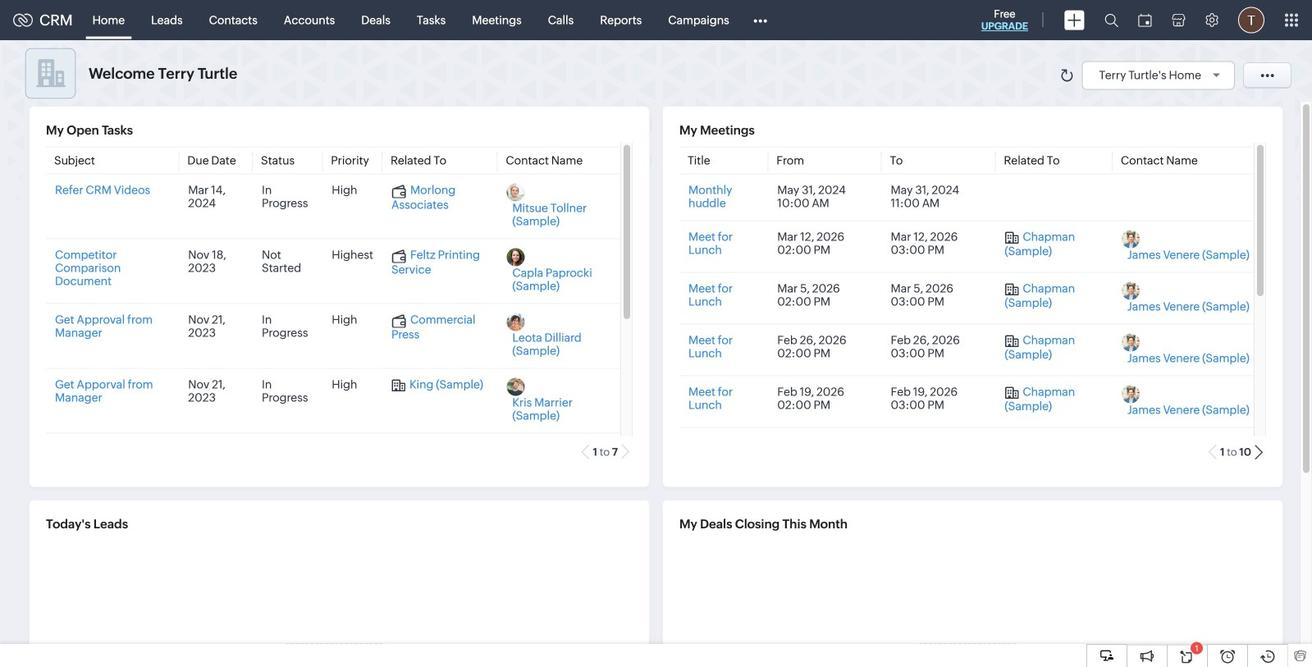 Task type: locate. For each thing, give the bounding box(es) containing it.
create menu image
[[1065, 10, 1085, 30]]

search image
[[1105, 13, 1119, 27]]

calendar image
[[1139, 14, 1153, 27]]

create menu element
[[1055, 0, 1095, 40]]

search element
[[1095, 0, 1129, 40]]



Task type: describe. For each thing, give the bounding box(es) containing it.
profile element
[[1229, 0, 1275, 40]]

logo image
[[13, 14, 33, 27]]

profile image
[[1239, 7, 1265, 33]]

Other Modules field
[[743, 7, 778, 33]]



Task type: vqa. For each thing, say whether or not it's contained in the screenshot.
Contacts image
no



